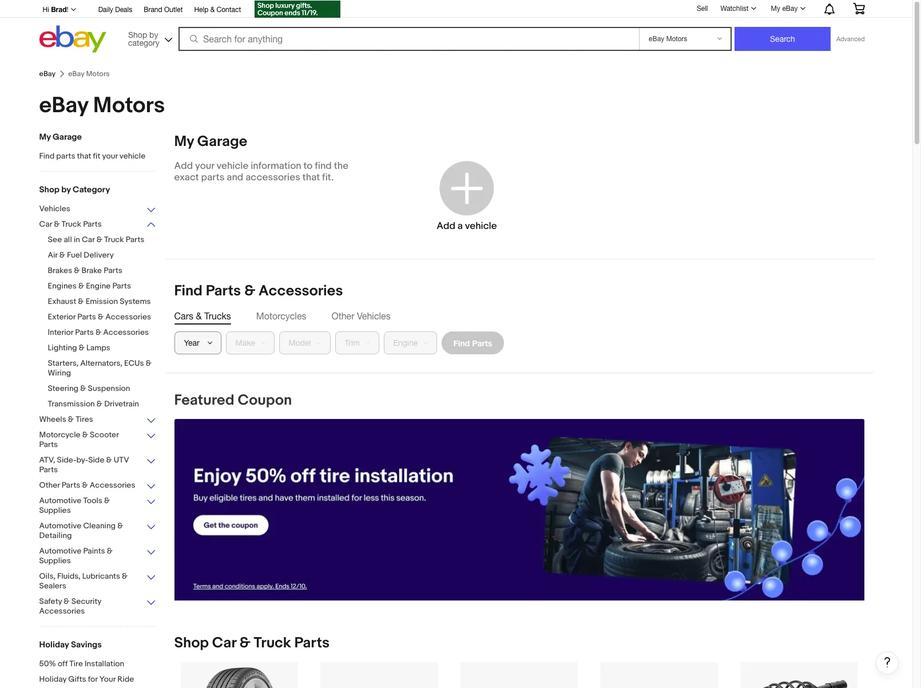 Task type: describe. For each thing, give the bounding box(es) containing it.
fuel
[[67, 250, 82, 260]]

fit.
[[322, 172, 334, 183]]

by for category
[[149, 30, 158, 39]]

0 horizontal spatial your
[[102, 151, 118, 161]]

starters, alternators, ecus & wiring link
[[48, 358, 165, 379]]

ebay motors
[[39, 92, 165, 119]]

account navigation
[[36, 0, 874, 19]]

all
[[64, 235, 72, 244]]

engines
[[48, 281, 77, 291]]

see
[[48, 235, 62, 244]]

other parts & accessories button
[[39, 480, 157, 491]]

scooter
[[90, 430, 119, 440]]

automotive tools & supplies button
[[39, 496, 157, 516]]

side
[[88, 455, 104, 465]]

lighting & lamps link
[[48, 343, 165, 354]]

1 vertical spatial truck
[[104, 235, 124, 244]]

to
[[304, 160, 313, 172]]

car for vehicles
[[39, 219, 52, 229]]

find for find parts & accessories
[[174, 282, 203, 300]]

find for find parts
[[454, 338, 470, 348]]

brake
[[82, 266, 102, 275]]

motorcycles
[[256, 311, 307, 321]]

security
[[71, 596, 101, 606]]

cleaning
[[83, 521, 116, 531]]

ride
[[117, 674, 134, 684]]

emission
[[86, 297, 118, 306]]

Search for anything text field
[[180, 28, 637, 50]]

deals
[[115, 6, 132, 14]]

daily
[[98, 6, 113, 14]]

outlet
[[164, 6, 183, 14]]

lamps
[[86, 343, 110, 353]]

ebay for ebay
[[39, 69, 56, 78]]

3 automotive from the top
[[39, 546, 81, 556]]

my inside my ebay link
[[771, 5, 781, 13]]

find parts that fit your vehicle link
[[39, 151, 157, 162]]

advanced link
[[831, 27, 871, 50]]

parts inside add your vehicle information to find the exact parts and accessories that fit.
[[201, 172, 225, 183]]

vehicle for add your vehicle information to find the exact parts and accessories that fit.
[[217, 160, 249, 172]]

0 horizontal spatial garage
[[53, 132, 82, 143]]

truck for shop
[[254, 634, 291, 652]]

shop for shop by category
[[128, 30, 147, 39]]

shop by category
[[39, 184, 110, 195]]

sealers
[[39, 581, 66, 591]]

oils,
[[39, 571, 56, 581]]

lighting
[[48, 343, 77, 353]]

help, opens dialogs image
[[882, 657, 894, 668]]

featured
[[174, 392, 235, 409]]

watchlist link
[[715, 2, 762, 15]]

1 horizontal spatial my garage
[[174, 133, 247, 151]]

cars
[[174, 311, 193, 321]]

wheels & tires button
[[39, 414, 157, 425]]

steering & suspension link
[[48, 384, 165, 394]]

holiday inside 50% off tire installation holiday gifts for your ride
[[39, 674, 67, 684]]

featured coupon
[[174, 392, 292, 409]]

suspension
[[88, 384, 130, 393]]

automotive paints & supplies button
[[39, 546, 157, 567]]

tab list containing cars & trucks
[[174, 310, 865, 322]]

car & truck parts button
[[39, 219, 157, 230]]

add for add your vehicle information to find the exact parts and accessories that fit.
[[174, 160, 193, 172]]

vehicles inside tab list
[[357, 311, 391, 321]]

find parts that fit your vehicle
[[39, 151, 146, 161]]

utv
[[114, 455, 129, 465]]

cars & trucks
[[174, 311, 231, 321]]

1 vertical spatial car
[[82, 235, 95, 244]]

add a vehicle button
[[396, 144, 538, 247]]

0 vertical spatial parts
[[56, 151, 75, 161]]

vehicles button
[[39, 204, 157, 215]]

shop for shop by category
[[39, 184, 59, 195]]

other inside vehicles car & truck parts see all in car & truck parts air & fuel delivery brakes & brake parts engines & engine parts exhaust & emission systems exterior parts & accessories interior parts & accessories lighting & lamps starters, alternators, ecus & wiring steering & suspension transmission & drivetrain wheels & tires motorcycle & scooter parts atv, side-by-side & utv parts other parts & accessories automotive tools & supplies automotive cleaning & detailing automotive paints & supplies oils, fluids, lubricants & sealers safety & security accessories
[[39, 480, 60, 490]]

fit
[[93, 151, 100, 161]]

find parts button
[[442, 331, 505, 354]]

enjoy 50% off tire installation image
[[174, 419, 865, 601]]

ebay for ebay motors
[[39, 92, 88, 119]]

50% off tire installation holiday gifts for your ride
[[39, 659, 134, 684]]

daily deals link
[[98, 4, 132, 17]]

2 supplies from the top
[[39, 556, 71, 566]]

vehicles car & truck parts see all in car & truck parts air & fuel delivery brakes & brake parts engines & engine parts exhaust & emission systems exterior parts & accessories interior parts & accessories lighting & lamps starters, alternators, ecus & wiring steering & suspension transmission & drivetrain wheels & tires motorcycle & scooter parts atv, side-by-side & utv parts other parts & accessories automotive tools & supplies automotive cleaning & detailing automotive paints & supplies oils, fluids, lubricants & sealers safety & security accessories
[[39, 204, 152, 616]]

starters,
[[48, 358, 79, 368]]

that inside find parts that fit your vehicle link
[[77, 151, 91, 161]]

drivetrain
[[104, 399, 139, 409]]

category
[[128, 38, 160, 47]]

installation
[[85, 659, 124, 669]]

ebay inside my ebay link
[[783, 5, 798, 13]]

detailing
[[39, 531, 72, 540]]

the
[[334, 160, 349, 172]]

ebay link
[[39, 69, 56, 78]]

atv,
[[39, 455, 55, 465]]

for
[[88, 674, 98, 684]]

information
[[251, 160, 302, 172]]

your inside add your vehicle information to find the exact parts and accessories that fit.
[[195, 160, 214, 172]]

help & contact
[[194, 6, 241, 14]]

air & fuel delivery link
[[48, 250, 165, 261]]

coupon
[[238, 392, 292, 409]]

brakes & brake parts link
[[48, 266, 165, 276]]

0 horizontal spatial my garage
[[39, 132, 82, 143]]

1 horizontal spatial garage
[[197, 133, 247, 151]]

a
[[458, 220, 463, 232]]



Task type: locate. For each thing, give the bounding box(es) containing it.
1 horizontal spatial vehicle
[[217, 160, 249, 172]]

0 vertical spatial add
[[174, 160, 193, 172]]

accessories down "systems"
[[105, 312, 151, 322]]

0 vertical spatial truck
[[61, 219, 81, 229]]

that
[[77, 151, 91, 161], [303, 172, 320, 183]]

parts
[[56, 151, 75, 161], [201, 172, 225, 183]]

holiday up 50% on the left of the page
[[39, 639, 69, 650]]

vehicle inside add your vehicle information to find the exact parts and accessories that fit.
[[217, 160, 249, 172]]

none submit inside shop by category banner
[[735, 27, 831, 51]]

2 automotive from the top
[[39, 521, 81, 531]]

my garage up find parts that fit your vehicle
[[39, 132, 82, 143]]

other vehicles
[[332, 311, 391, 321]]

brand outlet
[[144, 6, 183, 14]]

1 horizontal spatial my
[[174, 133, 194, 151]]

0 vertical spatial shop
[[128, 30, 147, 39]]

gifts
[[68, 674, 86, 684]]

find
[[315, 160, 332, 172]]

1 horizontal spatial shop
[[128, 30, 147, 39]]

find parts & accessories
[[174, 282, 343, 300]]

shop car & truck parts
[[174, 634, 330, 652]]

None text field
[[174, 419, 865, 601]]

ecus
[[124, 358, 144, 368]]

0 horizontal spatial other
[[39, 480, 60, 490]]

car inside main content
[[212, 634, 236, 652]]

wiring
[[48, 368, 71, 378]]

category
[[73, 184, 110, 195]]

my ebay link
[[765, 2, 811, 15]]

accessories down atv, side-by-side & utv parts dropdown button
[[90, 480, 135, 490]]

1 automotive from the top
[[39, 496, 81, 505]]

2 vertical spatial automotive
[[39, 546, 81, 556]]

1 horizontal spatial find
[[174, 282, 203, 300]]

2 horizontal spatial my
[[771, 5, 781, 13]]

0 horizontal spatial vehicles
[[39, 204, 70, 214]]

2 horizontal spatial vehicle
[[465, 220, 497, 232]]

add left a
[[437, 220, 456, 232]]

supplies up detailing
[[39, 505, 71, 515]]

0 vertical spatial holiday
[[39, 639, 69, 650]]

accessories up motorcycles
[[259, 282, 343, 300]]

my up exact
[[174, 133, 194, 151]]

garage up find parts that fit your vehicle
[[53, 132, 82, 143]]

0 vertical spatial find
[[39, 151, 54, 161]]

see all in car & truck parts link
[[48, 235, 165, 246]]

watchlist
[[721, 5, 749, 13]]

find inside button
[[454, 338, 470, 348]]

and
[[227, 172, 243, 183]]

1 vertical spatial vehicles
[[357, 311, 391, 321]]

main content
[[165, 133, 899, 688]]

0 vertical spatial car
[[39, 219, 52, 229]]

daily deals
[[98, 6, 132, 14]]

shop by category
[[128, 30, 160, 47]]

tire
[[69, 659, 83, 669]]

vehicles
[[39, 204, 70, 214], [357, 311, 391, 321]]

main content containing my garage
[[165, 133, 899, 688]]

transmission
[[48, 399, 95, 409]]

0 horizontal spatial by
[[61, 184, 71, 195]]

1 horizontal spatial that
[[303, 172, 320, 183]]

0 horizontal spatial add
[[174, 160, 193, 172]]

parts inside button
[[472, 338, 493, 348]]

parts
[[83, 219, 102, 229], [126, 235, 144, 244], [104, 266, 122, 275], [112, 281, 131, 291], [206, 282, 241, 300], [77, 312, 96, 322], [75, 327, 94, 337], [472, 338, 493, 348], [39, 440, 58, 449], [39, 465, 58, 475], [62, 480, 80, 490], [295, 634, 330, 652]]

accessories
[[246, 172, 300, 183]]

0 vertical spatial supplies
[[39, 505, 71, 515]]

0 horizontal spatial parts
[[56, 151, 75, 161]]

your
[[102, 151, 118, 161], [195, 160, 214, 172]]

paints
[[83, 546, 105, 556]]

shop by category banner
[[36, 0, 874, 56]]

your right fit on the left top of page
[[102, 151, 118, 161]]

1 horizontal spatial add
[[437, 220, 456, 232]]

add for add a vehicle
[[437, 220, 456, 232]]

add inside button
[[437, 220, 456, 232]]

vehicle inside find parts that fit your vehicle link
[[120, 151, 146, 161]]

2 horizontal spatial find
[[454, 338, 470, 348]]

50% off tire installation link
[[39, 659, 157, 670]]

2 vertical spatial truck
[[254, 634, 291, 652]]

exterior
[[48, 312, 76, 322]]

vehicle left information
[[217, 160, 249, 172]]

brand
[[144, 6, 162, 14]]

vehicle for add a vehicle
[[465, 220, 497, 232]]

my
[[771, 5, 781, 13], [39, 132, 51, 143], [174, 133, 194, 151]]

systems
[[120, 297, 151, 306]]

1 vertical spatial automotive
[[39, 521, 81, 531]]

2 vertical spatial ebay
[[39, 92, 88, 119]]

that left fit.
[[303, 172, 320, 183]]

0 vertical spatial vehicles
[[39, 204, 70, 214]]

1 horizontal spatial your
[[195, 160, 214, 172]]

shop for shop car & truck parts
[[174, 634, 209, 652]]

holiday savings
[[39, 639, 102, 650]]

help & contact link
[[194, 4, 241, 17]]

accessories down sealers
[[39, 606, 85, 616]]

1 horizontal spatial other
[[332, 311, 355, 321]]

1 vertical spatial ebay
[[39, 69, 56, 78]]

vehicles inside vehicles car & truck parts see all in car & truck parts air & fuel delivery brakes & brake parts engines & engine parts exhaust & emission systems exterior parts & accessories interior parts & accessories lighting & lamps starters, alternators, ecus & wiring steering & suspension transmission & drivetrain wheels & tires motorcycle & scooter parts atv, side-by-side & utv parts other parts & accessories automotive tools & supplies automotive cleaning & detailing automotive paints & supplies oils, fluids, lubricants & sealers safety & security accessories
[[39, 204, 70, 214]]

1 vertical spatial parts
[[201, 172, 225, 183]]

my garage up exact
[[174, 133, 247, 151]]

garage up and
[[197, 133, 247, 151]]

50%
[[39, 659, 56, 669]]

help
[[194, 6, 209, 14]]

1 supplies from the top
[[39, 505, 71, 515]]

1 horizontal spatial vehicles
[[357, 311, 391, 321]]

my right watchlist link
[[771, 5, 781, 13]]

1 holiday from the top
[[39, 639, 69, 650]]

1 vertical spatial add
[[437, 220, 456, 232]]

shop
[[128, 30, 147, 39], [39, 184, 59, 195], [174, 634, 209, 652]]

add
[[174, 160, 193, 172], [437, 220, 456, 232]]

automotive cleaning & detailing button
[[39, 521, 157, 542]]

by for category
[[61, 184, 71, 195]]

car for shop
[[212, 634, 236, 652]]

None submit
[[735, 27, 831, 51]]

1 vertical spatial shop
[[39, 184, 59, 195]]

that inside add your vehicle information to find the exact parts and accessories that fit.
[[303, 172, 320, 183]]

2 holiday from the top
[[39, 674, 67, 684]]

exhaust & emission systems link
[[48, 297, 165, 307]]

atv, side-by-side & utv parts button
[[39, 455, 157, 476]]

& inside account navigation
[[210, 6, 215, 14]]

0 horizontal spatial that
[[77, 151, 91, 161]]

by-
[[76, 455, 88, 465]]

vehicle right fit on the left top of page
[[120, 151, 146, 161]]

0 vertical spatial ebay
[[783, 5, 798, 13]]

1 vertical spatial find
[[174, 282, 203, 300]]

shop by category button
[[123, 25, 175, 50]]

accessories down exterior parts & accessories 'link'
[[103, 327, 149, 337]]

truck for vehicles
[[61, 219, 81, 229]]

find for find parts that fit your vehicle
[[39, 151, 54, 161]]

0 horizontal spatial shop
[[39, 184, 59, 195]]

holiday gifts for your ride link
[[39, 674, 157, 685]]

2 vertical spatial shop
[[174, 634, 209, 652]]

add a vehicle image
[[437, 158, 497, 218]]

hi brad !
[[43, 5, 68, 14]]

1 vertical spatial by
[[61, 184, 71, 195]]

my garage
[[39, 132, 82, 143], [174, 133, 247, 151]]

truck
[[61, 219, 81, 229], [104, 235, 124, 244], [254, 634, 291, 652]]

find parts
[[454, 338, 493, 348]]

0 horizontal spatial vehicle
[[120, 151, 146, 161]]

supplies up oils,
[[39, 556, 71, 566]]

add your vehicle information to find the exact parts and accessories that fit.
[[174, 160, 349, 183]]

shop inside shop by category
[[128, 30, 147, 39]]

2 horizontal spatial shop
[[174, 634, 209, 652]]

accessories
[[259, 282, 343, 300], [105, 312, 151, 322], [103, 327, 149, 337], [90, 480, 135, 490], [39, 606, 85, 616]]

0 vertical spatial by
[[149, 30, 158, 39]]

automotive left 'tools'
[[39, 496, 81, 505]]

exterior parts & accessories link
[[48, 312, 165, 323]]

2 horizontal spatial car
[[212, 634, 236, 652]]

0 horizontal spatial my
[[39, 132, 51, 143]]

your
[[99, 674, 116, 684]]

get the coupon image
[[255, 1, 341, 18]]

motorcycle & scooter parts button
[[39, 430, 157, 451]]

vehicle inside add a vehicle button
[[465, 220, 497, 232]]

automotive left cleaning
[[39, 521, 81, 531]]

that left fit on the left top of page
[[77, 151, 91, 161]]

safety
[[39, 596, 62, 606]]

0 vertical spatial that
[[77, 151, 91, 161]]

by down "brand" on the left of page
[[149, 30, 158, 39]]

find
[[39, 151, 54, 161], [174, 282, 203, 300], [454, 338, 470, 348]]

1 horizontal spatial car
[[82, 235, 95, 244]]

by
[[149, 30, 158, 39], [61, 184, 71, 195]]

exact
[[174, 172, 199, 183]]

holiday down 50% on the left of the page
[[39, 674, 67, 684]]

in
[[74, 235, 80, 244]]

interior parts & accessories link
[[48, 327, 165, 338]]

0 horizontal spatial find
[[39, 151, 54, 161]]

1 vertical spatial that
[[303, 172, 320, 183]]

add left and
[[174, 160, 193, 172]]

2 horizontal spatial truck
[[254, 634, 291, 652]]

2 vertical spatial find
[[454, 338, 470, 348]]

interior
[[48, 327, 73, 337]]

1 horizontal spatial by
[[149, 30, 158, 39]]

lubricants
[[82, 571, 120, 581]]

1 vertical spatial other
[[39, 480, 60, 490]]

engines & engine parts link
[[48, 281, 165, 292]]

1 horizontal spatial parts
[[201, 172, 225, 183]]

by inside shop by category
[[149, 30, 158, 39]]

off
[[58, 659, 68, 669]]

0 vertical spatial automotive
[[39, 496, 81, 505]]

& inside tab list
[[196, 311, 202, 321]]

vehicle
[[120, 151, 146, 161], [217, 160, 249, 172], [465, 220, 497, 232]]

&
[[210, 6, 215, 14], [54, 219, 60, 229], [97, 235, 102, 244], [59, 250, 65, 260], [74, 266, 80, 275], [78, 281, 84, 291], [244, 282, 255, 300], [78, 297, 84, 306], [196, 311, 202, 321], [98, 312, 104, 322], [96, 327, 101, 337], [79, 343, 85, 353], [146, 358, 152, 368], [80, 384, 86, 393], [97, 399, 102, 409], [68, 414, 74, 424], [82, 430, 88, 440], [106, 455, 112, 465], [82, 480, 88, 490], [104, 496, 110, 505], [117, 521, 123, 531], [107, 546, 113, 556], [122, 571, 128, 581], [64, 596, 70, 606], [240, 634, 251, 652]]

0 horizontal spatial truck
[[61, 219, 81, 229]]

brand outlet link
[[144, 4, 183, 17]]

by left category at the top left of the page
[[61, 184, 71, 195]]

automotive down detailing
[[39, 546, 81, 556]]

your shopping cart image
[[853, 3, 866, 14]]

side-
[[57, 455, 76, 465]]

0 vertical spatial other
[[332, 311, 355, 321]]

add inside add your vehicle information to find the exact parts and accessories that fit.
[[174, 160, 193, 172]]

!
[[67, 6, 68, 14]]

transmission & drivetrain link
[[48, 399, 165, 410]]

2 vertical spatial car
[[212, 634, 236, 652]]

add a vehicle
[[437, 220, 497, 232]]

vehicle right a
[[465, 220, 497, 232]]

0 horizontal spatial car
[[39, 219, 52, 229]]

my up find parts that fit your vehicle
[[39, 132, 51, 143]]

brad
[[51, 5, 67, 14]]

delivery
[[84, 250, 114, 260]]

accessories inside main content
[[259, 282, 343, 300]]

1 horizontal spatial truck
[[104, 235, 124, 244]]

1 vertical spatial supplies
[[39, 556, 71, 566]]

trucks
[[204, 311, 231, 321]]

sell link
[[692, 4, 714, 12]]

advanced
[[837, 35, 865, 42]]

holiday
[[39, 639, 69, 650], [39, 674, 67, 684]]

parts left and
[[201, 172, 225, 183]]

your left and
[[195, 160, 214, 172]]

contact
[[217, 6, 241, 14]]

other inside tab list
[[332, 311, 355, 321]]

1 vertical spatial holiday
[[39, 674, 67, 684]]

parts left fit on the left top of page
[[56, 151, 75, 161]]

my ebay
[[771, 5, 798, 13]]

other
[[332, 311, 355, 321], [39, 480, 60, 490]]

tab list
[[174, 310, 865, 322]]



Task type: vqa. For each thing, say whether or not it's contained in the screenshot.
truck
yes



